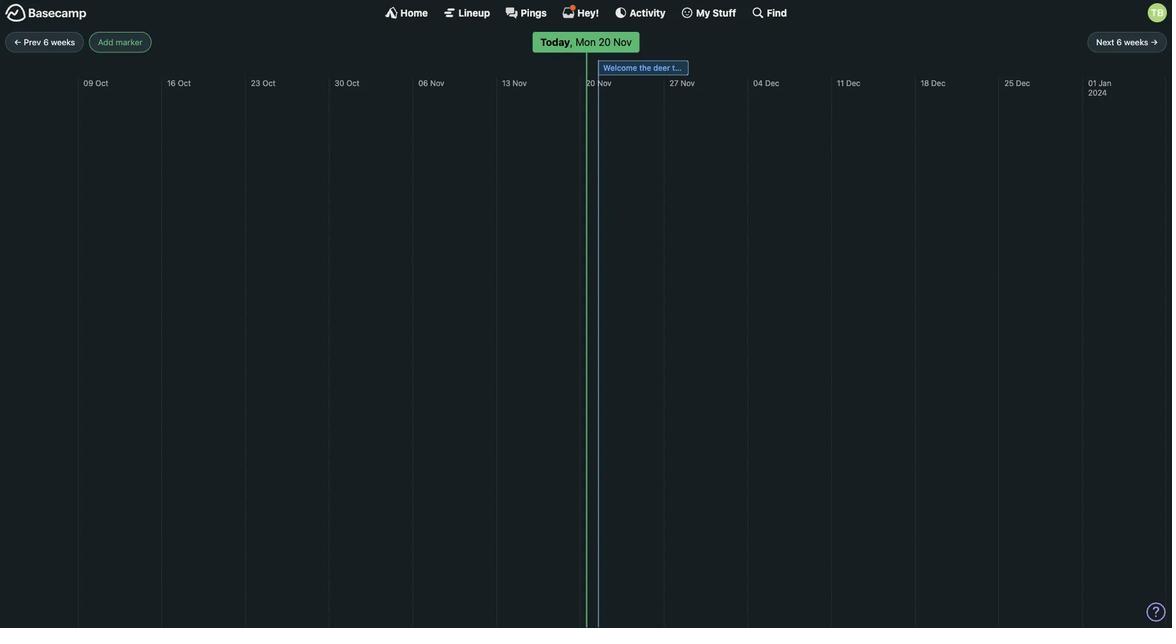 Task type: locate. For each thing, give the bounding box(es) containing it.
welcome the deer to the carnival link
[[599, 60, 725, 76]]

11
[[838, 79, 845, 88]]

add
[[98, 37, 113, 47]]

01 jan 2024
[[1089, 79, 1112, 97]]

oct right 09
[[95, 79, 108, 88]]

3 dec from the left
[[932, 79, 946, 88]]

dec for 25 dec
[[1017, 79, 1031, 88]]

lineup
[[459, 7, 490, 18]]

oct right 16
[[178, 79, 191, 88]]

marker
[[116, 37, 143, 47]]

2 the from the left
[[682, 64, 694, 73]]

1 horizontal spatial weeks
[[1125, 37, 1149, 47]]

find
[[767, 7, 788, 18]]

1 dec from the left
[[766, 79, 780, 88]]

0 horizontal spatial the
[[640, 64, 652, 73]]

weeks right prev
[[51, 37, 75, 47]]

to
[[673, 64, 680, 73]]

dec right 25 on the top of page
[[1017, 79, 1031, 88]]

1 6 from the left
[[43, 37, 49, 47]]

nov right the 20
[[598, 79, 612, 88]]

dec right 04 on the right
[[766, 79, 780, 88]]

nov
[[431, 79, 445, 88], [513, 79, 527, 88], [598, 79, 612, 88], [681, 79, 695, 88]]

1 weeks from the left
[[51, 37, 75, 47]]

6 right prev
[[43, 37, 49, 47]]

1 oct from the left
[[95, 79, 108, 88]]

dec for 04 dec
[[766, 79, 780, 88]]

nov for 06 nov
[[431, 79, 445, 88]]

switch accounts image
[[5, 3, 87, 23]]

2 dec from the left
[[847, 79, 861, 88]]

1 horizontal spatial 6
[[1117, 37, 1123, 47]]

tim burton image
[[1149, 3, 1168, 22]]

hey! button
[[562, 4, 599, 19]]

6 right next
[[1117, 37, 1123, 47]]

my stuff
[[697, 7, 737, 18]]

25
[[1005, 79, 1014, 88]]

dec
[[766, 79, 780, 88], [847, 79, 861, 88], [932, 79, 946, 88], [1017, 79, 1031, 88]]

4 oct from the left
[[347, 79, 360, 88]]

jan
[[1099, 79, 1112, 88]]

4 dec from the left
[[1017, 79, 1031, 88]]

weeks
[[51, 37, 75, 47], [1125, 37, 1149, 47]]

the right the to
[[682, 64, 694, 73]]

13 nov
[[502, 79, 527, 88]]

today
[[541, 36, 570, 48]]

dec right 18
[[932, 79, 946, 88]]

2024
[[1089, 89, 1108, 97]]

oct for 16 oct
[[178, 79, 191, 88]]

6
[[43, 37, 49, 47], [1117, 37, 1123, 47]]

06
[[419, 79, 428, 88]]

nov right 06
[[431, 79, 445, 88]]

the left deer
[[640, 64, 652, 73]]

1 horizontal spatial the
[[682, 64, 694, 73]]

weeks left →
[[1125, 37, 1149, 47]]

carnival
[[696, 64, 725, 73]]

18 dec
[[921, 79, 946, 88]]

prev
[[24, 37, 41, 47]]

3 nov from the left
[[598, 79, 612, 88]]

2 oct from the left
[[178, 79, 191, 88]]

23 oct
[[251, 79, 276, 88]]

nov right '13'
[[513, 79, 527, 88]]

oct
[[95, 79, 108, 88], [178, 79, 191, 88], [263, 79, 276, 88], [347, 79, 360, 88]]

dec right 11
[[847, 79, 861, 88]]

0 horizontal spatial 6
[[43, 37, 49, 47]]

activity link
[[615, 6, 666, 19]]

0 horizontal spatial weeks
[[51, 37, 75, 47]]

welcome
[[604, 64, 638, 73]]

20
[[586, 79, 596, 88]]

nov right 27 at the top of page
[[681, 79, 695, 88]]

oct for 09 oct
[[95, 79, 108, 88]]

3 oct from the left
[[263, 79, 276, 88]]

1 nov from the left
[[431, 79, 445, 88]]

09
[[84, 79, 93, 88]]

oct right 30
[[347, 79, 360, 88]]

30
[[335, 79, 345, 88]]

2 nov from the left
[[513, 79, 527, 88]]

18
[[921, 79, 930, 88]]

4 nov from the left
[[681, 79, 695, 88]]

11 dec
[[838, 79, 861, 88]]

oct right 23
[[263, 79, 276, 88]]

the
[[640, 64, 652, 73], [682, 64, 694, 73]]



Task type: vqa. For each thing, say whether or not it's contained in the screenshot.
'20 NOV'
yes



Task type: describe. For each thing, give the bounding box(es) containing it.
dec for 18 dec
[[932, 79, 946, 88]]

→
[[1151, 37, 1159, 47]]

deer
[[654, 64, 671, 73]]

2 6 from the left
[[1117, 37, 1123, 47]]

30 oct
[[335, 79, 360, 88]]

04
[[754, 79, 764, 88]]

next 6 weeks →
[[1097, 37, 1159, 47]]

2 weeks from the left
[[1125, 37, 1149, 47]]

activity
[[630, 7, 666, 18]]

oct for 30 oct
[[347, 79, 360, 88]]

next
[[1097, 37, 1115, 47]]

find button
[[752, 6, 788, 19]]

20 nov
[[586, 79, 612, 88]]

23
[[251, 79, 261, 88]]

my
[[697, 7, 711, 18]]

04 dec
[[754, 79, 780, 88]]

home
[[401, 7, 428, 18]]

nov for 27 nov
[[681, 79, 695, 88]]

stuff
[[713, 7, 737, 18]]

add marker link
[[89, 32, 152, 53]]

dec for 11 dec
[[847, 79, 861, 88]]

welcome the deer to the carnival
[[604, 64, 725, 73]]

25 dec
[[1005, 79, 1031, 88]]

13
[[502, 79, 511, 88]]

27
[[670, 79, 679, 88]]

main element
[[0, 0, 1173, 25]]

hey!
[[578, 7, 599, 18]]

oct for 23 oct
[[263, 79, 276, 88]]

my stuff button
[[681, 6, 737, 19]]

home link
[[385, 6, 428, 19]]

pings button
[[506, 6, 547, 19]]

add marker
[[98, 37, 143, 47]]

16 oct
[[167, 79, 191, 88]]

01
[[1089, 79, 1097, 88]]

lineup link
[[444, 6, 490, 19]]

nov for 20 nov
[[598, 79, 612, 88]]

← prev 6 weeks
[[14, 37, 75, 47]]

06 nov
[[419, 79, 445, 88]]

pings
[[521, 7, 547, 18]]

←
[[14, 37, 22, 47]]

09 oct
[[84, 79, 108, 88]]

nov for 13 nov
[[513, 79, 527, 88]]

1 the from the left
[[640, 64, 652, 73]]

27 nov
[[670, 79, 695, 88]]

16
[[167, 79, 176, 88]]



